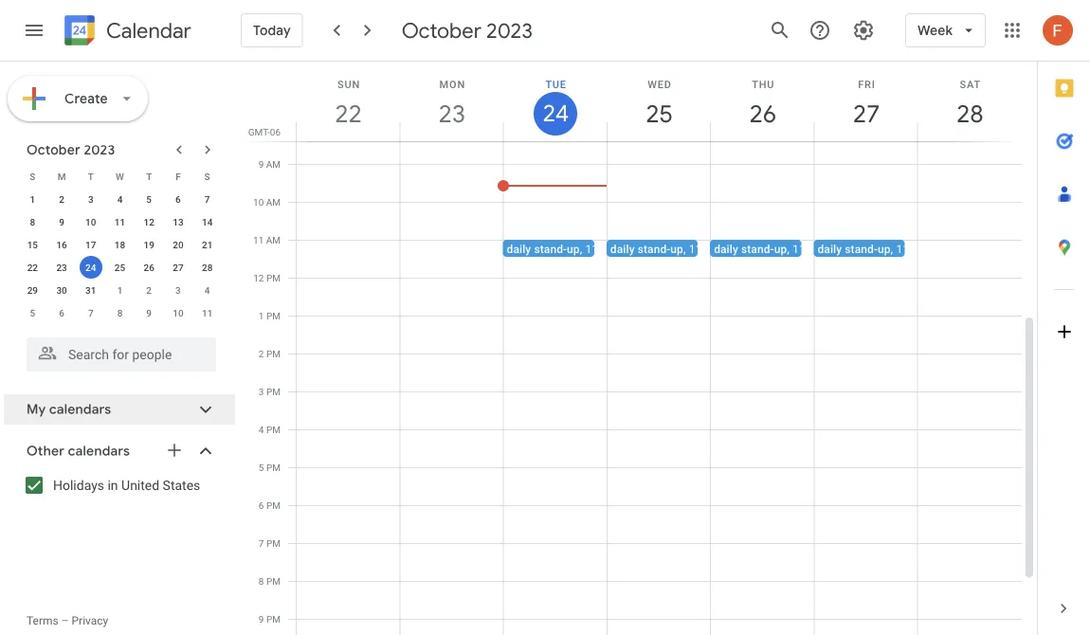 Task type: locate. For each thing, give the bounding box(es) containing it.
1 horizontal spatial 6
[[175, 193, 181, 205]]

4 stand- from the left
[[845, 242, 878, 255]]

2 11am from the left
[[689, 242, 718, 255]]

1 vertical spatial 11
[[253, 234, 264, 246]]

2 vertical spatial 3
[[259, 386, 264, 397]]

22 element
[[21, 256, 44, 279]]

pm down 3 pm
[[266, 424, 281, 435]]

1 horizontal spatial t
[[146, 171, 152, 182]]

0 horizontal spatial 23
[[56, 262, 67, 273]]

1 row from the top
[[18, 165, 222, 188]]

gmt-
[[248, 126, 270, 137]]

1 horizontal spatial 11
[[202, 307, 213, 319]]

1 horizontal spatial 1
[[117, 284, 123, 296]]

24 down the tue
[[541, 99, 568, 128]]

2 am from the top
[[266, 196, 281, 208]]

calendars
[[49, 401, 111, 418], [68, 443, 130, 460]]

1 vertical spatial 23
[[56, 262, 67, 273]]

1 for november 1 element
[[117, 284, 123, 296]]

1 vertical spatial 2
[[146, 284, 152, 296]]

2 vertical spatial 8
[[259, 575, 264, 587]]

1 horizontal spatial 25
[[645, 98, 672, 129]]

1 vertical spatial october
[[27, 141, 80, 158]]

2 horizontal spatial 6
[[259, 500, 264, 511]]

5
[[146, 193, 152, 205], [30, 307, 35, 319], [259, 462, 264, 473]]

0 horizontal spatial s
[[30, 171, 35, 182]]

6 down 30 element
[[59, 307, 64, 319]]

4
[[117, 193, 123, 205], [205, 284, 210, 296], [259, 424, 264, 435]]

0 vertical spatial am
[[266, 158, 281, 170]]

19 element
[[138, 233, 160, 256]]

0 horizontal spatial 28
[[202, 262, 213, 273]]

1 vertical spatial 12
[[253, 272, 264, 283]]

am down 06
[[266, 158, 281, 170]]

21 element
[[196, 233, 219, 256]]

9 for november 9 element
[[146, 307, 152, 319]]

november 7 element
[[79, 301, 102, 324]]

calendars up other calendars
[[49, 401, 111, 418]]

11 down november 4 element
[[202, 307, 213, 319]]

pm up 1 pm
[[266, 272, 281, 283]]

7 up 8 pm
[[259, 537, 264, 549]]

19
[[144, 239, 154, 250]]

9 pm from the top
[[266, 575, 281, 587]]

november 11 element
[[196, 301, 219, 324]]

1 vertical spatial 28
[[202, 262, 213, 273]]

3 down 2 pm
[[259, 386, 264, 397]]

11 for 11 element
[[115, 216, 125, 228]]

0 horizontal spatial 10
[[85, 216, 96, 228]]

calendars inside other calendars dropdown button
[[68, 443, 130, 460]]

1 vertical spatial 24
[[85, 262, 96, 273]]

1 vertical spatial 1
[[117, 284, 123, 296]]

7
[[205, 193, 210, 205], [88, 307, 93, 319], [259, 537, 264, 549]]

1 horizontal spatial 27
[[852, 98, 879, 129]]

grid
[[243, 62, 1037, 635]]

pm for 7 pm
[[266, 537, 281, 549]]

6 down 5 pm
[[259, 500, 264, 511]]

9 down november 2 element
[[146, 307, 152, 319]]

16 element
[[50, 233, 73, 256]]

27 link
[[845, 92, 888, 136]]

0 vertical spatial 27
[[852, 98, 879, 129]]

27 column header
[[814, 62, 918, 141]]

11 am
[[253, 234, 281, 246]]

2 up from the left
[[671, 242, 683, 255]]

3 row from the top
[[18, 210, 222, 233]]

0 horizontal spatial 27
[[173, 262, 184, 273]]

6 pm from the top
[[266, 462, 281, 473]]

s right f
[[204, 171, 210, 182]]

7 up 14 element
[[205, 193, 210, 205]]

15
[[27, 239, 38, 250]]

m
[[58, 171, 66, 182]]

8 for november 8 element
[[117, 307, 123, 319]]

2 vertical spatial 6
[[259, 500, 264, 511]]

9 down 'gmt-'
[[258, 158, 264, 170]]

0 horizontal spatial t
[[88, 171, 94, 182]]

12 for 12 pm
[[253, 272, 264, 283]]

october 2023 up mon at the top left of page
[[402, 17, 533, 44]]

5 pm from the top
[[266, 424, 281, 435]]

calendars up "in" at the bottom left of the page
[[68, 443, 130, 460]]

0 horizontal spatial 24
[[85, 262, 96, 273]]

1 horizontal spatial october 2023
[[402, 17, 533, 44]]

my
[[27, 401, 46, 418]]

2 horizontal spatial 2
[[259, 348, 264, 359]]

5 row from the top
[[18, 256, 222, 279]]

2 horizontal spatial 10
[[253, 196, 264, 208]]

up
[[567, 242, 580, 255], [671, 242, 683, 255], [774, 242, 787, 255], [878, 242, 891, 255]]

1 horizontal spatial 3
[[175, 284, 181, 296]]

20
[[173, 239, 184, 250]]

2 horizontal spatial 3
[[259, 386, 264, 397]]

october up m
[[27, 141, 80, 158]]

october 2023 up m
[[27, 141, 115, 158]]

8 up 9 pm
[[259, 575, 264, 587]]

1 horizontal spatial 10
[[173, 307, 184, 319]]

26 element
[[138, 256, 160, 279]]

23 inside row
[[56, 262, 67, 273]]

4 pm from the top
[[266, 386, 281, 397]]

23 column header
[[399, 62, 504, 141]]

3 up november 10 element
[[175, 284, 181, 296]]

10 down november 3 element
[[173, 307, 184, 319]]

8 down november 1 element
[[117, 307, 123, 319]]

4 for 4 pm
[[259, 424, 264, 435]]

1 up november 8 element
[[117, 284, 123, 296]]

28 inside column header
[[955, 98, 982, 129]]

0 vertical spatial 5
[[146, 193, 152, 205]]

1 pm from the top
[[266, 272, 281, 283]]

today button
[[241, 8, 303, 53]]

8 inside grid
[[259, 575, 264, 587]]

0 horizontal spatial 25
[[115, 262, 125, 273]]

4 up 11 element
[[117, 193, 123, 205]]

18 element
[[109, 233, 131, 256]]

12 pm
[[253, 272, 281, 283]]

28 down 21
[[202, 262, 213, 273]]

11
[[115, 216, 125, 228], [253, 234, 264, 246], [202, 307, 213, 319]]

4 for november 4 element
[[205, 284, 210, 296]]

my calendars button
[[4, 394, 235, 425]]

25
[[645, 98, 672, 129], [115, 262, 125, 273]]

23 down mon at the top left of page
[[437, 98, 464, 129]]

9
[[258, 158, 264, 170], [59, 216, 64, 228], [146, 307, 152, 319], [259, 613, 264, 625]]

1 horizontal spatial october
[[402, 17, 482, 44]]

thu
[[752, 78, 775, 90]]

5 pm
[[259, 462, 281, 473]]

3
[[88, 193, 93, 205], [175, 284, 181, 296], [259, 386, 264, 397]]

2 vertical spatial 7
[[259, 537, 264, 549]]

28
[[955, 98, 982, 129], [202, 262, 213, 273]]

terms link
[[27, 614, 58, 628]]

2 horizontal spatial 8
[[259, 575, 264, 587]]

0 horizontal spatial 12
[[144, 216, 154, 228]]

t left f
[[146, 171, 152, 182]]

november 6 element
[[50, 301, 73, 324]]

1 , from the left
[[580, 242, 582, 255]]

17 element
[[79, 233, 102, 256]]

2 horizontal spatial 1
[[259, 310, 264, 321]]

1 horizontal spatial s
[[204, 171, 210, 182]]

1 vertical spatial october 2023
[[27, 141, 115, 158]]

9 for 9 am
[[258, 158, 264, 170]]

24
[[541, 99, 568, 128], [85, 262, 96, 273]]

am up 12 pm
[[266, 234, 281, 246]]

pm down 4 pm
[[266, 462, 281, 473]]

10 up 11 am
[[253, 196, 264, 208]]

4 row from the top
[[18, 233, 222, 256]]

daily
[[507, 242, 531, 255], [610, 242, 635, 255], [714, 242, 738, 255], [818, 242, 842, 255]]

pm up 7 pm
[[266, 500, 281, 511]]

–
[[61, 614, 69, 628]]

united
[[121, 477, 159, 493]]

22
[[334, 98, 361, 129], [27, 262, 38, 273]]

22 link
[[327, 92, 370, 136]]

9 up '16' element
[[59, 216, 64, 228]]

7 down the 31 element on the top left of page
[[88, 307, 93, 319]]

1 up 15 element
[[30, 193, 35, 205]]

1 for 1 pm
[[259, 310, 264, 321]]

23 element
[[50, 256, 73, 279]]

2 horizontal spatial 7
[[259, 537, 264, 549]]

3 pm from the top
[[266, 348, 281, 359]]

25 down 18
[[115, 262, 125, 273]]

fri 27
[[852, 78, 879, 129]]

1 11am from the left
[[585, 242, 615, 255]]

tab list
[[1038, 62, 1090, 582]]

26 column header
[[710, 62, 815, 141]]

0 vertical spatial 6
[[175, 193, 181, 205]]

1 horizontal spatial 8
[[117, 307, 123, 319]]

10 up 17
[[85, 216, 96, 228]]

12 up 19
[[144, 216, 154, 228]]

1 vertical spatial 6
[[59, 307, 64, 319]]

october
[[402, 17, 482, 44], [27, 141, 80, 158]]

pm up 9 pm
[[266, 575, 281, 587]]

11 up 18
[[115, 216, 125, 228]]

daily stand-up , 11am
[[507, 242, 615, 255], [610, 242, 718, 255], [714, 242, 822, 255], [818, 242, 925, 255]]

pm for 6 pm
[[266, 500, 281, 511]]

4 up from the left
[[878, 242, 891, 255]]

4 daily stand-up , 11am from the left
[[818, 242, 925, 255]]

2023
[[486, 17, 533, 44], [84, 141, 115, 158]]

november 5 element
[[21, 301, 44, 324]]

8
[[30, 216, 35, 228], [117, 307, 123, 319], [259, 575, 264, 587]]

1 horizontal spatial 24
[[541, 99, 568, 128]]

8 pm from the top
[[266, 537, 281, 549]]

2 vertical spatial am
[[266, 234, 281, 246]]

0 vertical spatial 10
[[253, 196, 264, 208]]

row containing 8
[[18, 210, 222, 233]]

calendar element
[[61, 11, 191, 53]]

pm down 8 pm
[[266, 613, 281, 625]]

1 vertical spatial 22
[[27, 262, 38, 273]]

3 up the 10 element
[[88, 193, 93, 205]]

0 horizontal spatial 1
[[30, 193, 35, 205]]

22 down sun
[[334, 98, 361, 129]]

week
[[918, 22, 953, 39]]

11 down 10 am
[[253, 234, 264, 246]]

10 inside grid
[[253, 196, 264, 208]]

0 horizontal spatial 4
[[117, 193, 123, 205]]

2 vertical spatial 4
[[259, 424, 264, 435]]

s left m
[[30, 171, 35, 182]]

2023 down create
[[84, 141, 115, 158]]

row
[[18, 165, 222, 188], [18, 188, 222, 210], [18, 210, 222, 233], [18, 233, 222, 256], [18, 256, 222, 279], [18, 279, 222, 301], [18, 301, 222, 324]]

am down 9 am
[[266, 196, 281, 208]]

1 up from the left
[[567, 242, 580, 255]]

row group
[[18, 188, 222, 324]]

5 inside grid
[[259, 462, 264, 473]]

25 inside wed 25
[[645, 98, 672, 129]]

5 for 5 pm
[[259, 462, 264, 473]]

states
[[163, 477, 200, 493]]

6 down f
[[175, 193, 181, 205]]

27
[[852, 98, 879, 129], [173, 262, 184, 273]]

0 vertical spatial 26
[[748, 98, 775, 129]]

22 down 15
[[27, 262, 38, 273]]

2 vertical spatial 11
[[202, 307, 213, 319]]

None search field
[[0, 330, 235, 372]]

pm up 2 pm
[[266, 310, 281, 321]]

11 inside grid
[[253, 234, 264, 246]]

,
[[580, 242, 582, 255], [683, 242, 686, 255], [787, 242, 790, 255], [891, 242, 893, 255]]

4 daily from the left
[[818, 242, 842, 255]]

1 vertical spatial 4
[[205, 284, 210, 296]]

0 horizontal spatial 3
[[88, 193, 93, 205]]

1 vertical spatial am
[[266, 196, 281, 208]]

1 horizontal spatial 4
[[205, 284, 210, 296]]

7 row from the top
[[18, 301, 222, 324]]

1
[[30, 193, 35, 205], [117, 284, 123, 296], [259, 310, 264, 321]]

0 vertical spatial 11
[[115, 216, 125, 228]]

1 horizontal spatial 28
[[955, 98, 982, 129]]

23 up the 30
[[56, 262, 67, 273]]

2 horizontal spatial 11
[[253, 234, 264, 246]]

0 horizontal spatial october
[[27, 141, 80, 158]]

0 vertical spatial 25
[[645, 98, 672, 129]]

0 vertical spatial 8
[[30, 216, 35, 228]]

8 for 8 pm
[[259, 575, 264, 587]]

t
[[88, 171, 94, 182], [146, 171, 152, 182]]

2 daily stand-up , 11am from the left
[[610, 242, 718, 255]]

0 vertical spatial 2
[[59, 193, 64, 205]]

2 vertical spatial 1
[[259, 310, 264, 321]]

1 daily stand-up , 11am from the left
[[507, 242, 615, 255]]

0 horizontal spatial 11
[[115, 216, 125, 228]]

4 up 5 pm
[[259, 424, 264, 435]]

november 2 element
[[138, 279, 160, 301]]

1 horizontal spatial 23
[[437, 98, 464, 129]]

0 horizontal spatial 6
[[59, 307, 64, 319]]

30
[[56, 284, 67, 296]]

october 2023
[[402, 17, 533, 44], [27, 141, 115, 158]]

6 inside grid
[[259, 500, 264, 511]]

2
[[59, 193, 64, 205], [146, 284, 152, 296], [259, 348, 264, 359]]

10 pm from the top
[[266, 613, 281, 625]]

2 , from the left
[[683, 242, 686, 255]]

mon 23
[[437, 78, 465, 129]]

calendar heading
[[102, 18, 191, 44]]

pm up 8 pm
[[266, 537, 281, 549]]

0 vertical spatial 24
[[541, 99, 568, 128]]

row containing s
[[18, 165, 222, 188]]

24 down 17
[[85, 262, 96, 273]]

1 vertical spatial 5
[[30, 307, 35, 319]]

1 horizontal spatial 2
[[146, 284, 152, 296]]

4 11am from the left
[[896, 242, 925, 255]]

12 element
[[138, 210, 160, 233]]

24 inside the '24, today' element
[[85, 262, 96, 273]]

3 pm
[[259, 386, 281, 397]]

0 horizontal spatial 5
[[30, 307, 35, 319]]

5 up the '12' "element" at the top left of the page
[[146, 193, 152, 205]]

9 down 8 pm
[[259, 613, 264, 625]]

1 horizontal spatial 22
[[334, 98, 361, 129]]

3 for november 3 element
[[175, 284, 181, 296]]

28 down sat
[[955, 98, 982, 129]]

7 pm from the top
[[266, 500, 281, 511]]

1 down 12 pm
[[259, 310, 264, 321]]

4 down 28 element
[[205, 284, 210, 296]]

am for 10 am
[[266, 196, 281, 208]]

21
[[202, 239, 213, 250]]

27 down fri
[[852, 98, 879, 129]]

row containing 1
[[18, 188, 222, 210]]

1 vertical spatial calendars
[[68, 443, 130, 460]]

0 vertical spatial 28
[[955, 98, 982, 129]]

10 for 10 am
[[253, 196, 264, 208]]

25 column header
[[607, 62, 711, 141]]

0 horizontal spatial 2
[[59, 193, 64, 205]]

2 down 1 pm
[[259, 348, 264, 359]]

2023 up 24 column header
[[486, 17, 533, 44]]

0 horizontal spatial 22
[[27, 262, 38, 273]]

pm
[[266, 272, 281, 283], [266, 310, 281, 321], [266, 348, 281, 359], [266, 386, 281, 397], [266, 424, 281, 435], [266, 462, 281, 473], [266, 500, 281, 511], [266, 537, 281, 549], [266, 575, 281, 587], [266, 613, 281, 625]]

t right m
[[88, 171, 94, 182]]

pm for 3 pm
[[266, 386, 281, 397]]

6 for 6 pm
[[259, 500, 264, 511]]

2 horizontal spatial 5
[[259, 462, 264, 473]]

7 for 7 pm
[[259, 537, 264, 549]]

26 down the thu
[[748, 98, 775, 129]]

12
[[144, 216, 154, 228], [253, 272, 264, 283]]

other calendars button
[[4, 436, 235, 466]]

30 element
[[50, 279, 73, 301]]

grid containing 22
[[243, 62, 1037, 635]]

1 vertical spatial 25
[[115, 262, 125, 273]]

0 vertical spatial 7
[[205, 193, 210, 205]]

row group containing 1
[[18, 188, 222, 324]]

26
[[748, 98, 775, 129], [144, 262, 154, 273]]

8 up 15 element
[[30, 216, 35, 228]]

11 element
[[109, 210, 131, 233]]

2 pm from the top
[[266, 310, 281, 321]]

23
[[437, 98, 464, 129], [56, 262, 67, 273]]

row containing 29
[[18, 279, 222, 301]]

2 down 26 element
[[146, 284, 152, 296]]

other
[[27, 443, 65, 460]]

0 vertical spatial 2023
[[486, 17, 533, 44]]

0 vertical spatial october 2023
[[402, 17, 533, 44]]

am
[[266, 158, 281, 170], [266, 196, 281, 208], [266, 234, 281, 246]]

gmt-06
[[248, 126, 281, 137]]

0 vertical spatial 3
[[88, 193, 93, 205]]

3 daily from the left
[[714, 242, 738, 255]]

6 row from the top
[[18, 279, 222, 301]]

wed
[[648, 78, 672, 90]]

3 am from the top
[[266, 234, 281, 246]]

Search for people text field
[[38, 337, 205, 372]]

24 link
[[534, 92, 578, 136]]

2 vertical spatial 10
[[173, 307, 184, 319]]

1 am from the top
[[266, 158, 281, 170]]

pm for 12 pm
[[266, 272, 281, 283]]

27 down 20
[[173, 262, 184, 273]]

3 , from the left
[[787, 242, 790, 255]]

calendars inside my calendars dropdown button
[[49, 401, 111, 418]]

12 inside "element"
[[144, 216, 154, 228]]

in
[[108, 477, 118, 493]]

1 horizontal spatial 2023
[[486, 17, 533, 44]]

main drawer image
[[23, 19, 46, 42]]

add other calendars image
[[165, 441, 184, 460]]

1 horizontal spatial 26
[[748, 98, 775, 129]]

2 vertical spatial 5
[[259, 462, 264, 473]]

pm up 3 pm
[[266, 348, 281, 359]]

22 column header
[[296, 62, 400, 141]]

5 down 29 element
[[30, 307, 35, 319]]

2 row from the top
[[18, 188, 222, 210]]

6 for november 6 element
[[59, 307, 64, 319]]

november 4 element
[[196, 279, 219, 301]]

17
[[85, 239, 96, 250]]

2 down m
[[59, 193, 64, 205]]

26 link
[[741, 92, 785, 136]]

25 down wed
[[645, 98, 672, 129]]

26 down 19
[[144, 262, 154, 273]]

5 down 4 pm
[[259, 462, 264, 473]]

pm down 2 pm
[[266, 386, 281, 397]]

0 vertical spatial 12
[[144, 216, 154, 228]]

october up mon at the top left of page
[[402, 17, 482, 44]]

23 inside mon 23
[[437, 98, 464, 129]]

1 horizontal spatial 12
[[253, 272, 264, 283]]

26 inside column header
[[748, 98, 775, 129]]

26 inside row
[[144, 262, 154, 273]]

1 vertical spatial 26
[[144, 262, 154, 273]]

stand-
[[534, 242, 567, 255], [638, 242, 671, 255], [741, 242, 774, 255], [845, 242, 878, 255]]

10
[[253, 196, 264, 208], [85, 216, 96, 228], [173, 307, 184, 319]]

1 vertical spatial 2023
[[84, 141, 115, 158]]

10 for november 10 element
[[173, 307, 184, 319]]

12 down 11 am
[[253, 272, 264, 283]]

1 vertical spatial 10
[[85, 216, 96, 228]]

1 vertical spatial 8
[[117, 307, 123, 319]]

1 vertical spatial 7
[[88, 307, 93, 319]]

0 vertical spatial 1
[[30, 193, 35, 205]]



Task type: vqa. For each thing, say whether or not it's contained in the screenshot.


Task type: describe. For each thing, give the bounding box(es) containing it.
thu 26
[[748, 78, 775, 129]]

25 element
[[109, 256, 131, 279]]

am for 9 am
[[266, 158, 281, 170]]

4 pm
[[259, 424, 281, 435]]

31 element
[[79, 279, 102, 301]]

create button
[[8, 76, 148, 121]]

6 pm
[[259, 500, 281, 511]]

calendars for my calendars
[[49, 401, 111, 418]]

06
[[270, 126, 281, 137]]

2 daily from the left
[[610, 242, 635, 255]]

sat
[[960, 78, 981, 90]]

october 2023 grid
[[18, 165, 222, 324]]

8 pm
[[259, 575, 281, 587]]

15 element
[[21, 233, 44, 256]]

november 9 element
[[138, 301, 160, 324]]

29
[[27, 284, 38, 296]]

holidays
[[53, 477, 104, 493]]

row containing 5
[[18, 301, 222, 324]]

11 for november 11 element
[[202, 307, 213, 319]]

pm for 8 pm
[[266, 575, 281, 587]]

7 for november 7 element
[[88, 307, 93, 319]]

november 1 element
[[109, 279, 131, 301]]

terms – privacy
[[27, 614, 108, 628]]

9 pm
[[259, 613, 281, 625]]

other calendars
[[27, 443, 130, 460]]

settings menu image
[[852, 19, 875, 42]]

0 horizontal spatial october 2023
[[27, 141, 115, 158]]

7 pm
[[259, 537, 281, 549]]

12 for 12
[[144, 216, 154, 228]]

3 for 3 pm
[[259, 386, 264, 397]]

2 s from the left
[[204, 171, 210, 182]]

18
[[115, 239, 125, 250]]

25 inside 25 element
[[115, 262, 125, 273]]

31
[[85, 284, 96, 296]]

28 inside row
[[202, 262, 213, 273]]

10 for the 10 element
[[85, 216, 96, 228]]

16
[[56, 239, 67, 250]]

2 t from the left
[[146, 171, 152, 182]]

1 s from the left
[[30, 171, 35, 182]]

pm for 4 pm
[[266, 424, 281, 435]]

1 t from the left
[[88, 171, 94, 182]]

tue
[[545, 78, 567, 90]]

w
[[116, 171, 124, 182]]

pm for 1 pm
[[266, 310, 281, 321]]

27 inside row group
[[173, 262, 184, 273]]

calendars for other calendars
[[68, 443, 130, 460]]

9 for 9 pm
[[259, 613, 264, 625]]

pm for 9 pm
[[266, 613, 281, 625]]

wed 25
[[645, 78, 672, 129]]

3 daily stand-up , 11am from the left
[[714, 242, 822, 255]]

13
[[173, 216, 184, 228]]

25 link
[[638, 92, 681, 136]]

1 pm
[[259, 310, 281, 321]]

november 3 element
[[167, 279, 190, 301]]

28 link
[[948, 92, 992, 136]]

f
[[176, 171, 181, 182]]

9 am
[[258, 158, 281, 170]]

1 daily from the left
[[507, 242, 531, 255]]

22 inside column header
[[334, 98, 361, 129]]

1 stand- from the left
[[534, 242, 567, 255]]

1 horizontal spatial 5
[[146, 193, 152, 205]]

1 horizontal spatial 7
[[205, 193, 210, 205]]

24 inside 24 column header
[[541, 99, 568, 128]]

privacy link
[[72, 614, 108, 628]]

5 for the november 5 element
[[30, 307, 35, 319]]

row containing 22
[[18, 256, 222, 279]]

0 horizontal spatial 2023
[[84, 141, 115, 158]]

my calendars
[[27, 401, 111, 418]]

create
[[64, 90, 108, 107]]

2 for november 2 element
[[146, 284, 152, 296]]

fri
[[858, 78, 876, 90]]

10 am
[[253, 196, 281, 208]]

2 pm
[[259, 348, 281, 359]]

calendar
[[106, 18, 191, 44]]

2 for 2 pm
[[259, 348, 264, 359]]

week button
[[905, 8, 986, 53]]

sun 22
[[334, 78, 361, 129]]

24 cell
[[76, 256, 105, 279]]

terms
[[27, 614, 58, 628]]

28 element
[[196, 256, 219, 279]]

privacy
[[72, 614, 108, 628]]

14
[[202, 216, 213, 228]]

24 column header
[[503, 62, 608, 141]]

20 element
[[167, 233, 190, 256]]

3 stand- from the left
[[741, 242, 774, 255]]

sun
[[338, 78, 360, 90]]

4 , from the left
[[891, 242, 893, 255]]

22 inside row
[[27, 262, 38, 273]]

13 element
[[167, 210, 190, 233]]

11 for 11 am
[[253, 234, 264, 246]]

3 11am from the left
[[793, 242, 822, 255]]

27 inside column header
[[852, 98, 879, 129]]

2 stand- from the left
[[638, 242, 671, 255]]

pm for 5 pm
[[266, 462, 281, 473]]

14 element
[[196, 210, 219, 233]]

november 8 element
[[109, 301, 131, 324]]

today
[[253, 22, 291, 39]]

23 link
[[430, 92, 474, 136]]

pm for 2 pm
[[266, 348, 281, 359]]

27 element
[[167, 256, 190, 279]]

am for 11 am
[[266, 234, 281, 246]]

holidays in united states
[[53, 477, 200, 493]]

28 column header
[[917, 62, 1022, 141]]

november 10 element
[[167, 301, 190, 324]]

mon
[[439, 78, 465, 90]]

row containing 15
[[18, 233, 222, 256]]

24, today element
[[79, 256, 102, 279]]

tue 24
[[541, 78, 568, 128]]

sat 28
[[955, 78, 982, 129]]

29 element
[[21, 279, 44, 301]]

10 element
[[79, 210, 102, 233]]

3 up from the left
[[774, 242, 787, 255]]



